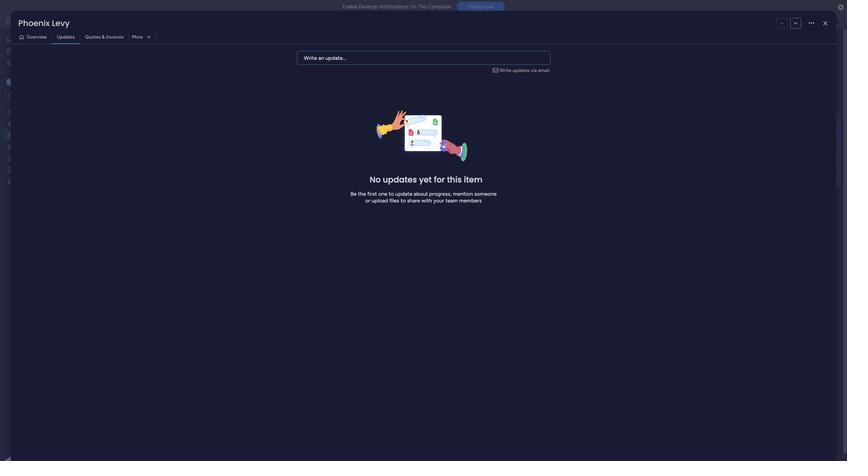 Task type: describe. For each thing, give the bounding box(es) containing it.
quotes & invoices
[[85, 34, 124, 40]]

item
[[464, 174, 483, 186]]

my work image
[[6, 48, 12, 54]]

1
[[816, 40, 818, 45]]

enable desktop notifications on this computer
[[343, 4, 452, 10]]

now!
[[483, 4, 494, 10]]

more button
[[129, 32, 156, 43]]

/
[[813, 40, 814, 45]]

invoices
[[106, 34, 124, 40]]

enable now! button
[[457, 2, 505, 12]]

monday
[[30, 18, 53, 25]]

next contact image
[[793, 20, 800, 27]]

write an update... button
[[297, 51, 551, 65]]

phone
[[384, 117, 398, 123]]

madison@email.com link
[[429, 142, 473, 147]]

activity button
[[752, 37, 784, 48]]

0 vertical spatial more
[[132, 34, 143, 40]]

this
[[418, 4, 427, 10]]

one
[[379, 191, 388, 197]]

+1 for +1 312 563 2541
[[377, 154, 382, 159]]

invite / 1 button
[[787, 37, 821, 48]]

an
[[319, 55, 324, 61]]

update...
[[326, 55, 346, 61]]

deal 1 element
[[253, 140, 281, 149]]

activity
[[755, 40, 772, 45]]

phoenix@email.com link
[[430, 130, 472, 135]]

write updates via email:
[[500, 68, 551, 73]]

notifications
[[379, 4, 409, 10]]

the
[[358, 191, 366, 197]]

contacts
[[103, 35, 152, 50]]

enable now!
[[468, 4, 494, 10]]

+1 325 478 5698
[[377, 130, 410, 135]]

this
[[447, 174, 462, 186]]

+1 312 563 2541 link
[[374, 152, 408, 161]]

madison@email.com
[[431, 142, 472, 147]]

via
[[531, 68, 537, 73]]

or
[[366, 198, 370, 204]]

add to favorites image
[[168, 39, 175, 46]]

public board image
[[7, 178, 14, 184]]

enable for enable desktop notifications on this computer
[[343, 4, 358, 10]]

monday sales crm
[[30, 18, 81, 25]]

be the first one to update about progress, mention someone or upload files to share with your team members
[[351, 191, 497, 204]]

write for write an update...
[[304, 55, 317, 61]]

crm
[[70, 18, 81, 25]]

updates
[[57, 34, 75, 40]]

lottie animation image
[[0, 393, 86, 462]]

share
[[407, 198, 420, 204]]

854
[[383, 142, 391, 147]]

1 horizontal spatial more
[[297, 51, 308, 57]]

progress,
[[430, 191, 452, 197]]

on
[[410, 4, 417, 10]]

+1 854 722 0499
[[377, 142, 411, 147]]

invite / 1
[[800, 40, 818, 45]]

email:
[[538, 68, 551, 73]]

your
[[434, 198, 445, 204]]

mention
[[453, 191, 473, 197]]

overview
[[27, 34, 47, 40]]

+1 312 563 2541
[[377, 154, 408, 159]]

c button
[[5, 76, 67, 88]]

levy
[[52, 18, 70, 29]]

enable for enable now!
[[468, 4, 482, 10]]

mass email tracking image
[[6, 59, 13, 66]]

public dashboard image
[[7, 166, 14, 173]]

someone
[[475, 191, 497, 197]]

563
[[390, 154, 398, 159]]

search everything image
[[790, 18, 797, 25]]

Phone field
[[383, 117, 399, 124]]



Task type: locate. For each thing, give the bounding box(es) containing it.
enable inside 'button'
[[468, 4, 482, 10]]

write inside button
[[304, 55, 317, 61]]

0499
[[400, 142, 411, 147]]

updates for write
[[513, 68, 530, 73]]

1 vertical spatial write
[[500, 68, 512, 73]]

0 horizontal spatial write
[[304, 55, 317, 61]]

0 vertical spatial to
[[389, 191, 394, 197]]

to
[[389, 191, 394, 197], [401, 198, 406, 204]]

Contacts field
[[101, 35, 153, 50]]

overview button
[[16, 32, 52, 43]]

see more link
[[287, 50, 309, 57]]

1 +1 from the top
[[377, 130, 382, 135]]

0 vertical spatial write
[[304, 55, 317, 61]]

sales
[[55, 18, 68, 25]]

1 vertical spatial +1
[[377, 142, 382, 147]]

c
[[8, 79, 12, 85]]

write left an
[[304, 55, 317, 61]]

enable left now!
[[468, 4, 482, 10]]

list box
[[0, 105, 86, 278]]

first
[[368, 191, 377, 197]]

upload
[[372, 198, 388, 204]]

1 vertical spatial updates
[[383, 174, 417, 186]]

enable
[[343, 4, 358, 10], [468, 4, 482, 10]]

updates
[[513, 68, 530, 73], [383, 174, 417, 186]]

envelope o image
[[493, 67, 500, 74]]

325
[[383, 130, 390, 135]]

1 horizontal spatial to
[[401, 198, 406, 204]]

team
[[446, 198, 458, 204]]

help image
[[805, 18, 812, 25]]

lottie animation element
[[0, 393, 86, 462]]

to up files
[[389, 191, 394, 197]]

+1 inside +1 325 478 5698 link
[[377, 130, 382, 135]]

+1 325 478 5698 link
[[374, 128, 410, 137]]

files
[[390, 198, 400, 204]]

write for write updates via email:
[[500, 68, 512, 73]]

be
[[351, 191, 357, 197]]

leilani@email.com link
[[431, 154, 471, 159]]

+1 for +1 854 722 0499
[[377, 142, 382, 147]]

0 horizontal spatial enable
[[343, 4, 358, 10]]

5698
[[400, 130, 410, 135]]

no updates yet for this item
[[370, 174, 483, 186]]

deal 2 element
[[253, 153, 282, 161]]

+1
[[377, 130, 382, 135], [377, 142, 382, 147], [377, 154, 382, 159]]

quotes
[[85, 34, 101, 40]]

for
[[434, 174, 445, 186]]

722
[[392, 142, 399, 147]]

write left via
[[500, 68, 512, 73]]

478
[[391, 130, 399, 135]]

workspace image
[[6, 79, 13, 86]]

christina overa image
[[829, 16, 840, 27]]

update
[[396, 191, 413, 197]]

home button
[[4, 34, 73, 45]]

members
[[460, 198, 482, 204]]

1 horizontal spatial updates
[[513, 68, 530, 73]]

updates for no
[[383, 174, 417, 186]]

options image
[[809, 17, 815, 29]]

see more button
[[103, 50, 309, 58]]

+1 inside +1 854 722 0499 link
[[377, 142, 382, 147]]

updates left via
[[513, 68, 530, 73]]

with
[[422, 198, 432, 204]]

+1 left 854
[[377, 142, 382, 147]]

desktop
[[359, 4, 378, 10]]

phoenix levy
[[18, 18, 70, 29]]

about
[[414, 191, 428, 197]]

write an update...
[[304, 55, 346, 61]]

emails settings image
[[774, 18, 780, 25]]

0 horizontal spatial to
[[389, 191, 394, 197]]

computer
[[429, 4, 452, 10]]

option
[[0, 106, 86, 107]]

yet
[[419, 174, 432, 186]]

+1 for +1 325 478 5698
[[377, 130, 382, 135]]

3 +1 from the top
[[377, 154, 382, 159]]

0 vertical spatial +1
[[377, 130, 382, 135]]

1 horizontal spatial enable
[[468, 4, 482, 10]]

0 horizontal spatial more
[[132, 34, 143, 40]]

quotes & invoices button
[[80, 32, 129, 43]]

invite
[[800, 40, 811, 45]]

1 vertical spatial to
[[401, 198, 406, 204]]

home
[[16, 36, 28, 42]]

leilani@email.com
[[433, 154, 469, 159]]

see
[[288, 51, 296, 57]]

2 vertical spatial +1
[[377, 154, 382, 159]]

1 vertical spatial more
[[297, 51, 308, 57]]

write
[[304, 55, 317, 61], [500, 68, 512, 73]]

1 horizontal spatial write
[[500, 68, 512, 73]]

updates up update
[[383, 174, 417, 186]]

+1 854 722 0499 link
[[374, 140, 411, 149]]

more right invoices
[[132, 34, 143, 40]]

enable left desktop
[[343, 4, 358, 10]]

to down update
[[401, 198, 406, 204]]

select product image
[[6, 18, 13, 25]]

phoenix
[[18, 18, 50, 29]]

dapulse close image
[[839, 4, 844, 11]]

+1 inside +1 312 563 2541 link
[[377, 154, 382, 159]]

312
[[383, 154, 389, 159]]

0 horizontal spatial updates
[[383, 174, 417, 186]]

&
[[102, 34, 105, 40]]

None field
[[444, 117, 458, 124]]

Phoenix Levy field
[[17, 18, 622, 29]]

no
[[370, 174, 381, 186]]

2541
[[399, 154, 408, 159]]

2 +1 from the top
[[377, 142, 382, 147]]

see more
[[288, 51, 308, 57]]

0 vertical spatial updates
[[513, 68, 530, 73]]

phoenix@email.com
[[431, 130, 471, 135]]

+1 left 325 at left
[[377, 130, 382, 135]]

more right see
[[297, 51, 308, 57]]

show board description image
[[156, 39, 164, 46]]

updates button
[[52, 32, 80, 43]]

more
[[132, 34, 143, 40], [297, 51, 308, 57]]

+1 left 312
[[377, 154, 382, 159]]



Task type: vqa. For each thing, say whether or not it's contained in the screenshot.
rightmost Contact
no



